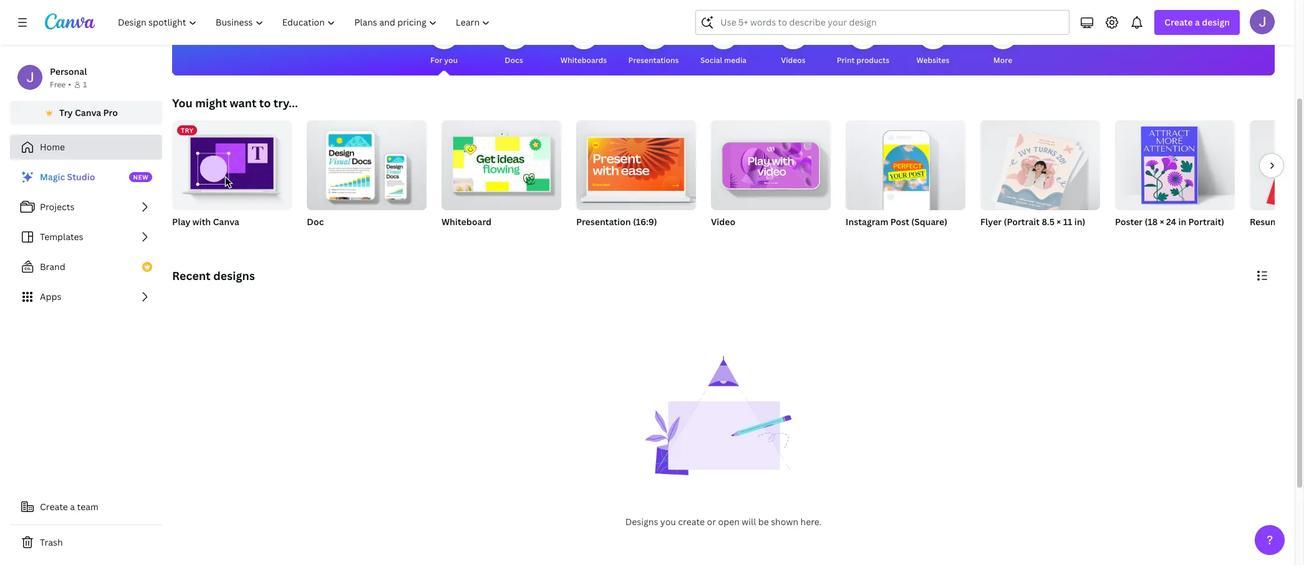 Task type: describe. For each thing, give the bounding box(es) containing it.
create a design
[[1165, 16, 1230, 28]]

1
[[83, 79, 87, 90]]

be
[[758, 516, 769, 528]]

flyer (portrait 8.5 × 11 in) group
[[980, 115, 1100, 244]]

try for try canva pro
[[59, 107, 73, 119]]

media
[[724, 55, 747, 65]]

(18
[[1145, 216, 1158, 228]]

videos button
[[778, 11, 808, 75]]

try canva pro
[[59, 107, 118, 119]]

create a team button
[[10, 495, 162, 520]]

8.5
[[1042, 216, 1055, 228]]

videos
[[781, 55, 806, 65]]

flyer
[[980, 216, 1002, 228]]

docs
[[505, 55, 523, 65]]

group for video group
[[711, 115, 831, 210]]

magic studio
[[40, 171, 95, 183]]

presentation
[[576, 216, 631, 228]]

or
[[707, 516, 716, 528]]

home
[[40, 141, 65, 153]]

for
[[430, 55, 442, 65]]

group for "whiteboard" group
[[442, 115, 561, 210]]

group for poster (18 × 24 in portrait) group
[[1115, 115, 1235, 210]]

a for team
[[70, 501, 75, 513]]

brand
[[40, 261, 65, 273]]

you for designs
[[660, 516, 676, 528]]

presentations button
[[628, 11, 679, 75]]

play with canva
[[172, 216, 239, 228]]

instagram post (square)
[[846, 216, 947, 228]]

projects link
[[10, 195, 162, 220]]

shown
[[771, 516, 798, 528]]

group for instagram post (square) "group"
[[846, 115, 966, 210]]

group for doc group
[[307, 115, 427, 210]]

group for flyer (portrait 8.5 × 11 in) 'group'
[[980, 115, 1100, 214]]

docs button
[[499, 11, 529, 75]]

home link
[[10, 135, 162, 160]]

whiteboards button
[[561, 11, 607, 75]]

try canva pro button
[[10, 101, 162, 125]]

recent designs
[[172, 268, 255, 283]]

Search search field
[[721, 11, 1045, 34]]

24
[[1166, 216, 1176, 228]]

free •
[[50, 79, 71, 90]]

create
[[678, 516, 705, 528]]

personal
[[50, 65, 87, 77]]

resume
[[1250, 216, 1284, 228]]

templates link
[[10, 225, 162, 249]]

team
[[77, 501, 98, 513]]

to
[[259, 95, 271, 110]]

designs
[[625, 516, 658, 528]]

trash
[[40, 536, 63, 548]]

more
[[993, 55, 1012, 65]]

canva inside button
[[75, 107, 101, 119]]

brand link
[[10, 254, 162, 279]]

with
[[192, 216, 211, 228]]

you for for
[[444, 55, 458, 65]]

more button
[[988, 11, 1018, 75]]

jacob simon image
[[1250, 9, 1275, 34]]

presentations
[[628, 55, 679, 65]]

you
[[172, 95, 193, 110]]

group for presentation (16:9) group at top
[[576, 115, 696, 210]]

doc group
[[307, 115, 427, 244]]

(portrait
[[1004, 216, 1040, 228]]

for you button
[[429, 11, 459, 75]]

11
[[1063, 216, 1072, 228]]

video group
[[711, 115, 831, 244]]

projects
[[40, 201, 75, 213]]

× inside flyer (portrait 8.5 × 11 in) 'group'
[[1057, 216, 1061, 228]]

create a team
[[40, 501, 98, 513]]

apps link
[[10, 284, 162, 309]]

•
[[68, 79, 71, 90]]



Task type: locate. For each thing, give the bounding box(es) containing it.
canva
[[75, 107, 101, 119], [213, 216, 239, 228]]

magic
[[40, 171, 65, 183]]

(16:9)
[[633, 216, 657, 228]]

create
[[1165, 16, 1193, 28], [40, 501, 68, 513]]

create for create a design
[[1165, 16, 1193, 28]]

post
[[890, 216, 909, 228]]

create left team at the bottom left
[[40, 501, 68, 513]]

products
[[857, 55, 890, 65]]

designs
[[213, 268, 255, 283]]

print
[[837, 55, 855, 65]]

open
[[718, 516, 740, 528]]

0 horizontal spatial canva
[[75, 107, 101, 119]]

play
[[172, 216, 190, 228]]

0 horizontal spatial ×
[[1057, 216, 1061, 228]]

for you
[[430, 55, 458, 65]]

a for design
[[1195, 16, 1200, 28]]

try down you
[[181, 126, 194, 135]]

whiteboards
[[561, 55, 607, 65]]

top level navigation element
[[110, 10, 501, 35]]

social media button
[[700, 11, 747, 75]]

× left 11
[[1057, 216, 1061, 228]]

×
[[1057, 216, 1061, 228], [1160, 216, 1164, 228]]

studio
[[67, 171, 95, 183]]

1 horizontal spatial canva
[[213, 216, 239, 228]]

doc
[[307, 216, 324, 228]]

templates
[[40, 231, 83, 243]]

try...
[[273, 95, 298, 110]]

portrait)
[[1189, 216, 1224, 228]]

create for create a team
[[40, 501, 68, 513]]

group for resume group
[[1250, 120, 1304, 210]]

× left 24
[[1160, 216, 1164, 228]]

resume group
[[1250, 120, 1304, 244]]

you right for
[[444, 55, 458, 65]]

1 vertical spatial you
[[660, 516, 676, 528]]

try
[[59, 107, 73, 119], [181, 126, 194, 135]]

1 vertical spatial try
[[181, 126, 194, 135]]

want
[[230, 95, 256, 110]]

instagram
[[846, 216, 888, 228]]

websites button
[[917, 11, 950, 75]]

create left design
[[1165, 16, 1193, 28]]

list
[[10, 165, 162, 309]]

create inside create a design dropdown button
[[1165, 16, 1193, 28]]

a
[[1195, 16, 1200, 28], [70, 501, 75, 513]]

might
[[195, 95, 227, 110]]

1 vertical spatial a
[[70, 501, 75, 513]]

poster (18 × 24 in portrait) group
[[1115, 115, 1235, 244]]

recent
[[172, 268, 211, 283]]

1 horizontal spatial you
[[660, 516, 676, 528]]

0 horizontal spatial try
[[59, 107, 73, 119]]

designs you create or open will be shown here.
[[625, 516, 822, 528]]

whiteboard
[[442, 216, 492, 228]]

a inside button
[[70, 501, 75, 513]]

presentation (16:9)
[[576, 216, 657, 228]]

create inside create a team button
[[40, 501, 68, 513]]

try inside play with canva group
[[181, 126, 194, 135]]

canva left pro
[[75, 107, 101, 119]]

apps
[[40, 291, 61, 303]]

websites
[[917, 55, 950, 65]]

you left create
[[660, 516, 676, 528]]

will
[[742, 516, 756, 528]]

0 horizontal spatial you
[[444, 55, 458, 65]]

poster (18 × 24 in portrait)
[[1115, 216, 1224, 228]]

social
[[700, 55, 722, 65]]

a inside dropdown button
[[1195, 16, 1200, 28]]

you inside button
[[444, 55, 458, 65]]

in
[[1179, 216, 1186, 228]]

create a design button
[[1155, 10, 1240, 35]]

whiteboard group
[[442, 115, 561, 244]]

video
[[711, 216, 735, 228]]

free
[[50, 79, 66, 90]]

1 × from the left
[[1057, 216, 1061, 228]]

instagram post (square) group
[[846, 115, 966, 244]]

pro
[[103, 107, 118, 119]]

a left team at the bottom left
[[70, 501, 75, 513]]

presentation (16:9) group
[[576, 115, 696, 244]]

in)
[[1075, 216, 1086, 228]]

poster
[[1115, 216, 1143, 228]]

you might want to try...
[[172, 95, 298, 110]]

1 horizontal spatial ×
[[1160, 216, 1164, 228]]

1 horizontal spatial create
[[1165, 16, 1193, 28]]

here.
[[801, 516, 822, 528]]

social media
[[700, 55, 747, 65]]

flyer (portrait 8.5 × 11 in)
[[980, 216, 1086, 228]]

print products
[[837, 55, 890, 65]]

try inside button
[[59, 107, 73, 119]]

print products button
[[837, 11, 890, 75]]

a left design
[[1195, 16, 1200, 28]]

you
[[444, 55, 458, 65], [660, 516, 676, 528]]

0 vertical spatial you
[[444, 55, 458, 65]]

new
[[133, 173, 149, 182]]

0 vertical spatial a
[[1195, 16, 1200, 28]]

trash link
[[10, 530, 162, 555]]

list containing magic studio
[[10, 165, 162, 309]]

try down •
[[59, 107, 73, 119]]

0 vertical spatial try
[[59, 107, 73, 119]]

0 horizontal spatial a
[[70, 501, 75, 513]]

play with canva group
[[172, 120, 292, 229]]

1 horizontal spatial a
[[1195, 16, 1200, 28]]

× inside poster (18 × 24 in portrait) group
[[1160, 216, 1164, 228]]

1 vertical spatial canva
[[213, 216, 239, 228]]

0 horizontal spatial create
[[40, 501, 68, 513]]

group
[[307, 115, 427, 210], [442, 115, 561, 210], [576, 115, 696, 210], [711, 115, 831, 210], [846, 115, 966, 210], [980, 115, 1100, 214], [1115, 115, 1235, 210], [1250, 120, 1304, 210]]

2 × from the left
[[1160, 216, 1164, 228]]

design
[[1202, 16, 1230, 28]]

canva inside group
[[213, 216, 239, 228]]

0 vertical spatial canva
[[75, 107, 101, 119]]

0 vertical spatial create
[[1165, 16, 1193, 28]]

1 vertical spatial create
[[40, 501, 68, 513]]

try for try
[[181, 126, 194, 135]]

canva right with
[[213, 216, 239, 228]]

1 horizontal spatial try
[[181, 126, 194, 135]]

(square)
[[911, 216, 947, 228]]

None search field
[[696, 10, 1070, 35]]



Task type: vqa. For each thing, say whether or not it's contained in the screenshot.
Top BUTTON
no



